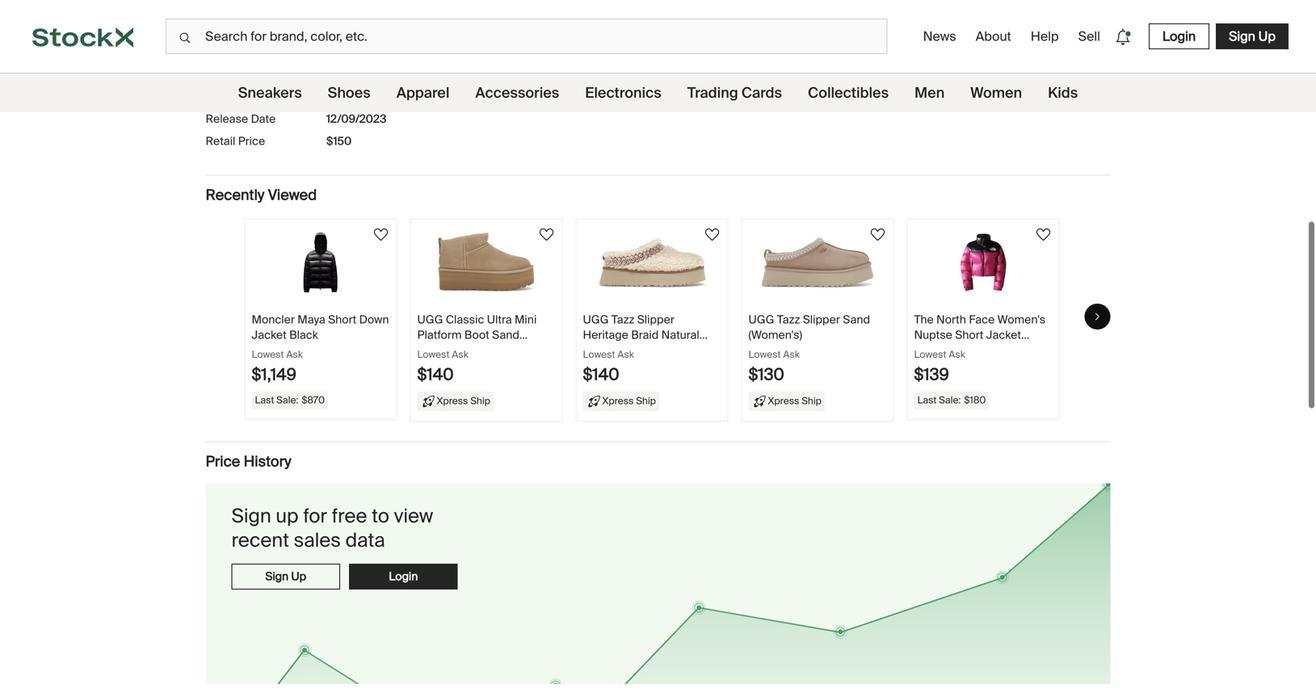 Task type: describe. For each thing, give the bounding box(es) containing it.
ship for sand
[[470, 395, 490, 407]]

view
[[394, 504, 433, 529]]

help
[[1031, 28, 1059, 45]]

kids
[[1048, 84, 1078, 102]]

sale: left $120 on the right top of the page
[[939, 21, 961, 33]]

xpress ship for sand
[[437, 395, 490, 407]]

up for the right sign up button
[[1259, 28, 1276, 45]]

$140 for ugg classic ultra mini platform boot sand (women's)
[[417, 364, 454, 385]]

ugg inside ugg tazz slipper heritage braid natural (women's)
[[583, 312, 609, 327]]

lowest ask $140 for ugg tazz slipper heritage braid natural (women's)
[[583, 348, 634, 385]]

last down $139
[[917, 394, 937, 406]]

product details
[[206, 79, 309, 98]]

recent
[[231, 528, 289, 553]]

price history
[[206, 452, 291, 471]]

product category switcher element
[[0, 74, 1316, 112]]

last up product details
[[255, 21, 274, 33]]

retail price
[[206, 134, 265, 148]]

short inside moncler maya short down jacket black lowest ask $1,149
[[328, 312, 357, 327]]

1 horizontal spatial last sale: $180
[[917, 394, 986, 406]]

xpress for ugg classic ultra mini platform boot sand (women's)
[[437, 395, 468, 407]]

sale: up electronics link
[[608, 21, 630, 33]]

ugg for (women's)
[[417, 312, 443, 327]]

lowest for ugg tazz slipper heritage braid natural (women's)
[[583, 348, 615, 361]]

3 xpress ship from the left
[[768, 395, 822, 407]]

up for bottommost sign up button
[[291, 569, 306, 584]]

last sale: --
[[255, 21, 310, 33]]

$870
[[302, 394, 325, 406]]

sneakers link
[[238, 74, 302, 112]]

to
[[372, 504, 389, 529]]

lowest ask $139
[[914, 348, 965, 385]]

nuptse
[[914, 328, 952, 343]]

maya
[[298, 312, 325, 327]]

free
[[332, 504, 367, 529]]

date
[[251, 111, 276, 126]]

ultra
[[487, 312, 512, 327]]

news link
[[917, 21, 963, 51]]

move carousel right image
[[1093, 312, 1102, 322]]

for
[[303, 504, 327, 529]]

the north face women's nuptse short jacket fuchsia pink
[[914, 312, 1046, 358]]

$140 for ugg tazz slipper heritage braid natural (women's)
[[583, 364, 619, 385]]

ask for ugg classic ultra mini platform boot sand (women's)
[[452, 348, 469, 361]]

$120
[[964, 21, 986, 33]]

natural
[[661, 328, 700, 343]]

sign for bottommost sign up button
[[265, 569, 288, 584]]

follow image for $130
[[868, 225, 888, 244]]

face
[[969, 312, 995, 327]]

the north face women's nuptse short jacket fuchsia pink image
[[927, 232, 1040, 293]]

tazz for braid
[[611, 312, 635, 327]]

fuchsia
[[914, 343, 955, 358]]

Search... search field
[[166, 19, 887, 54]]

retail
[[206, 134, 235, 148]]

collectibles
[[808, 84, 889, 102]]

sale: down $139
[[939, 394, 961, 406]]

stockx logo link
[[0, 0, 166, 73]]

(women's) inside ugg tazz slipper heritage braid natural (women's)
[[583, 343, 637, 358]]

sign inside sign up for free to view recent sales data
[[231, 504, 271, 529]]

pink
[[958, 343, 980, 358]]

slipper for (women's)
[[803, 312, 840, 327]]

sell link
[[1072, 21, 1107, 51]]

boot
[[464, 328, 489, 343]]

3 xpress from the left
[[768, 395, 799, 407]]

ugg tazz slipper sand (women's) image
[[761, 232, 874, 293]]

recently
[[206, 186, 264, 204]]

sand inside ugg classic ultra mini platform boot sand (women's)
[[492, 328, 519, 343]]

electronics link
[[585, 74, 662, 112]]

slipper for braid
[[637, 312, 675, 327]]

follow image for $139
[[1034, 225, 1053, 244]]

trading cards
[[687, 84, 782, 102]]

product
[[206, 79, 259, 98]]

sale: up details at the top left
[[276, 21, 298, 33]]

moncler maya short down jacket black lowest ask $1,149
[[252, 312, 389, 385]]

$25
[[467, 21, 485, 33]]

black
[[289, 328, 318, 343]]

details
[[262, 79, 309, 98]]

0 horizontal spatial $180
[[633, 21, 655, 33]]

lowest for ugg classic ultra mini platform boot sand (women's)
[[417, 348, 450, 361]]

sand inside ugg tazz slipper sand (women's) lowest ask $130
[[843, 312, 870, 327]]

jacket inside the north face women's nuptse short jacket fuchsia pink
[[986, 328, 1021, 343]]

women's
[[998, 312, 1046, 327]]

men link
[[915, 74, 945, 112]]

collectibles link
[[808, 74, 889, 112]]

sell
[[1078, 28, 1100, 45]]

12/09/2023
[[326, 111, 387, 126]]

lowest for the north face women's nuptse short jacket fuchsia pink
[[914, 348, 946, 361]]

last sale: $870
[[255, 394, 325, 406]]

history
[[244, 452, 291, 471]]

lowest ask $140 for ugg classic ultra mini platform boot sand (women's)
[[417, 348, 469, 385]]

$139
[[914, 364, 949, 385]]

last sale: $338
[[752, 21, 822, 33]]

electronics
[[585, 84, 662, 102]]

sign up for bottommost sign up button
[[265, 569, 306, 584]]

(women's) inside ugg tazz slipper sand (women's) lowest ask $130
[[749, 328, 802, 343]]

apparel
[[396, 84, 450, 102]]

$1,149
[[252, 364, 296, 385]]

sale: left $25
[[442, 21, 464, 33]]

up
[[276, 504, 299, 529]]

ugg tazz slipper heritage braid natural (women's)
[[583, 312, 700, 358]]

accessories
[[475, 84, 559, 102]]

last sale: $25
[[421, 21, 485, 33]]

$338
[[799, 21, 822, 33]]

trading cards link
[[687, 74, 782, 112]]

xpress ship for (women's)
[[602, 395, 656, 407]]

stockx logo image
[[32, 27, 133, 47]]

release
[[206, 111, 248, 126]]

moncler
[[252, 312, 295, 327]]

recently viewed
[[206, 186, 317, 204]]

help link
[[1024, 21, 1065, 51]]

last sale: $120
[[917, 21, 986, 33]]

cards
[[742, 84, 782, 102]]

shoes link
[[328, 74, 371, 112]]



Task type: locate. For each thing, give the bounding box(es) containing it.
2 ask from the left
[[452, 348, 469, 361]]

ship
[[470, 395, 490, 407], [636, 395, 656, 407], [802, 395, 822, 407]]

1 vertical spatial sign up button
[[231, 564, 340, 590]]

ugg inside ugg tazz slipper sand (women's) lowest ask $130
[[749, 312, 774, 327]]

ugg up $130
[[749, 312, 774, 327]]

2 jacket from the left
[[986, 328, 1021, 343]]

2 $140 from the left
[[583, 364, 619, 385]]

$140
[[417, 364, 454, 385], [583, 364, 619, 385]]

0 vertical spatial price
[[238, 134, 265, 148]]

follow image
[[703, 225, 722, 244]]

xpress ship down ugg tazz slipper heritage braid natural (women's)
[[602, 395, 656, 407]]

ship down braid
[[636, 395, 656, 407]]

2 vertical spatial sign
[[265, 569, 288, 584]]

ask down the boot
[[452, 348, 469, 361]]

1 horizontal spatial ship
[[636, 395, 656, 407]]

last down '$1,149'
[[255, 394, 274, 406]]

tazz
[[611, 312, 635, 327], [777, 312, 800, 327]]

ugg tazz slipper sand (women's) lowest ask $130
[[749, 312, 870, 385]]

0 vertical spatial sign
[[1229, 28, 1255, 45]]

1 vertical spatial login button
[[349, 564, 458, 590]]

last sale: $180 down $139
[[917, 394, 986, 406]]

$140 down 'heritage' on the left of the page
[[583, 364, 619, 385]]

(women's) inside ugg classic ultra mini platform boot sand (women's)
[[417, 343, 471, 358]]

1 vertical spatial up
[[291, 569, 306, 584]]

price
[[238, 134, 265, 148], [206, 452, 240, 471]]

lowest inside the lowest ask $139
[[914, 348, 946, 361]]

sign up for free to view recent sales data
[[231, 504, 433, 553]]

3 ship from the left
[[802, 395, 822, 407]]

0 vertical spatial short
[[328, 312, 357, 327]]

1 tazz from the left
[[611, 312, 635, 327]]

0 horizontal spatial sign up button
[[231, 564, 340, 590]]

2 ugg from the left
[[583, 312, 609, 327]]

women link
[[971, 74, 1022, 112]]

0 horizontal spatial last sale: $180
[[586, 21, 655, 33]]

0 horizontal spatial $140
[[417, 364, 454, 385]]

sale: left '$870'
[[276, 394, 298, 406]]

2 tazz from the left
[[777, 312, 800, 327]]

jacket down women's
[[986, 328, 1021, 343]]

1 xpress from the left
[[437, 395, 468, 407]]

xpress down $130
[[768, 395, 799, 407]]

$130
[[749, 364, 784, 385]]

release date
[[206, 111, 276, 126]]

last up electronics link
[[586, 21, 605, 33]]

(women's) up $130
[[749, 328, 802, 343]]

1 horizontal spatial xpress ship
[[602, 395, 656, 407]]

last
[[255, 21, 274, 33], [421, 21, 440, 33], [586, 21, 605, 33], [752, 21, 771, 33], [917, 21, 937, 33], [255, 394, 274, 406], [917, 394, 937, 406]]

1 horizontal spatial lowest ask $140
[[583, 348, 634, 385]]

last sale: $180
[[586, 21, 655, 33], [917, 394, 986, 406]]

1 vertical spatial sand
[[492, 328, 519, 343]]

heritage
[[583, 328, 628, 343]]

follow image for $1,149
[[371, 225, 391, 244]]

1 jacket from the left
[[252, 328, 287, 343]]

0 horizontal spatial short
[[328, 312, 357, 327]]

2 horizontal spatial xpress
[[768, 395, 799, 407]]

lowest down platform
[[417, 348, 450, 361]]

3 ugg from the left
[[749, 312, 774, 327]]

1 lowest from the left
[[252, 348, 284, 361]]

xpress ship down the boot
[[437, 395, 490, 407]]

slipper inside ugg tazz slipper sand (women's) lowest ask $130
[[803, 312, 840, 327]]

ask up $130
[[783, 348, 800, 361]]

1 - from the left
[[302, 21, 306, 33]]

follow image for $140
[[537, 225, 556, 244]]

ship for (women's)
[[636, 395, 656, 407]]

1 horizontal spatial tazz
[[777, 312, 800, 327]]

women
[[971, 84, 1022, 102]]

price down release date
[[238, 134, 265, 148]]

1 horizontal spatial login button
[[1149, 23, 1210, 49]]

1 vertical spatial sign up
[[265, 569, 306, 584]]

2 horizontal spatial ship
[[802, 395, 822, 407]]

1 horizontal spatial sign up
[[1229, 28, 1276, 45]]

ask for the north face women's nuptse short jacket fuchsia pink
[[949, 348, 965, 361]]

0 horizontal spatial login
[[389, 569, 418, 584]]

(women's) down platform
[[417, 343, 471, 358]]

2 follow image from the left
[[537, 225, 556, 244]]

1 vertical spatial last sale: $180
[[917, 394, 986, 406]]

about
[[976, 28, 1011, 45]]

sales
[[294, 528, 341, 553]]

the
[[914, 312, 934, 327]]

platform
[[417, 328, 462, 343]]

lowest
[[252, 348, 284, 361], [417, 348, 450, 361], [583, 348, 615, 361], [749, 348, 781, 361], [914, 348, 946, 361]]

sign for the right sign up button
[[1229, 28, 1255, 45]]

1 horizontal spatial $140
[[583, 364, 619, 385]]

short right maya
[[328, 312, 357, 327]]

$150
[[326, 134, 352, 148]]

2 lowest from the left
[[417, 348, 450, 361]]

1 vertical spatial login
[[389, 569, 418, 584]]

0 horizontal spatial ugg
[[417, 312, 443, 327]]

ask inside ugg tazz slipper sand (women's) lowest ask $130
[[783, 348, 800, 361]]

ugg up platform
[[417, 312, 443, 327]]

0 horizontal spatial ship
[[470, 395, 490, 407]]

ask down braid
[[618, 348, 634, 361]]

sale: left $338
[[773, 21, 795, 33]]

price left history
[[206, 452, 240, 471]]

lowest up '$1,149'
[[252, 348, 284, 361]]

tazz up $130
[[777, 312, 800, 327]]

0 horizontal spatial (women's)
[[417, 343, 471, 358]]

accessories link
[[475, 74, 559, 112]]

tazz for (women's)
[[777, 312, 800, 327]]

1 ask from the left
[[286, 348, 303, 361]]

login button down data at the left bottom
[[349, 564, 458, 590]]

slipper up braid
[[637, 312, 675, 327]]

4 ask from the left
[[783, 348, 800, 361]]

braid
[[631, 328, 659, 343]]

login right notification unread icon
[[1163, 28, 1196, 45]]

2 ship from the left
[[636, 395, 656, 407]]

1 vertical spatial sign
[[231, 504, 271, 529]]

0 vertical spatial up
[[1259, 28, 1276, 45]]

1 ugg from the left
[[417, 312, 443, 327]]

(women's)
[[749, 328, 802, 343], [417, 343, 471, 358], [583, 343, 637, 358]]

short inside the north face women's nuptse short jacket fuchsia pink
[[955, 328, 984, 343]]

0 horizontal spatial up
[[291, 569, 306, 584]]

5 lowest from the left
[[914, 348, 946, 361]]

notification unread icon image
[[1112, 26, 1134, 48]]

last left $338
[[752, 21, 771, 33]]

0 horizontal spatial tazz
[[611, 312, 635, 327]]

1 horizontal spatial up
[[1259, 28, 1276, 45]]

ugg inside ugg classic ultra mini platform boot sand (women's)
[[417, 312, 443, 327]]

ugg
[[417, 312, 443, 327], [583, 312, 609, 327], [749, 312, 774, 327]]

sign up
[[1229, 28, 1276, 45], [265, 569, 306, 584]]

apparel link
[[396, 74, 450, 112]]

ship down ugg tazz slipper sand (women's) lowest ask $130
[[802, 395, 822, 407]]

2 lowest ask $140 from the left
[[583, 348, 634, 385]]

ugg tazz slipper heritage braid natural (women's) image
[[595, 232, 709, 293]]

$180 down the lowest ask $139
[[964, 394, 986, 406]]

1 horizontal spatial $180
[[964, 394, 986, 406]]

ask down nuptse
[[949, 348, 965, 361]]

ugg classic ultra mini platform boot sand (women's) image
[[430, 232, 543, 293]]

sign up for the right sign up button
[[1229, 28, 1276, 45]]

login down view
[[389, 569, 418, 584]]

last left $120 on the right top of the page
[[917, 21, 937, 33]]

1 horizontal spatial ugg
[[583, 312, 609, 327]]

ask for ugg tazz slipper heritage braid natural (women's)
[[618, 348, 634, 361]]

follow image
[[371, 225, 391, 244], [537, 225, 556, 244], [868, 225, 888, 244], [1034, 225, 1053, 244]]

sand down ultra on the left of page
[[492, 328, 519, 343]]

kids link
[[1048, 74, 1078, 112]]

sign up button
[[1216, 23, 1289, 49], [231, 564, 340, 590]]

2 xpress ship from the left
[[602, 395, 656, 407]]

xpress ship down $130
[[768, 395, 822, 407]]

1 horizontal spatial xpress
[[602, 395, 634, 407]]

mini
[[515, 312, 537, 327]]

ship down ugg classic ultra mini platform boot sand (women's)
[[470, 395, 490, 407]]

2 horizontal spatial ugg
[[749, 312, 774, 327]]

1 vertical spatial price
[[206, 452, 240, 471]]

0 horizontal spatial sign up
[[265, 569, 306, 584]]

lowest down 'heritage' on the left of the page
[[583, 348, 615, 361]]

lowest inside moncler maya short down jacket black lowest ask $1,149
[[252, 348, 284, 361]]

1 vertical spatial $180
[[964, 394, 986, 406]]

2 horizontal spatial xpress ship
[[768, 395, 822, 407]]

jacket down moncler at the top
[[252, 328, 287, 343]]

2 xpress from the left
[[602, 395, 634, 407]]

last left $25
[[421, 21, 440, 33]]

0 horizontal spatial sand
[[492, 328, 519, 343]]

1 follow image from the left
[[371, 225, 391, 244]]

tazz inside ugg tazz slipper heritage braid natural (women's)
[[611, 312, 635, 327]]

1 horizontal spatial sign up button
[[1216, 23, 1289, 49]]

0 vertical spatial login
[[1163, 28, 1196, 45]]

0 horizontal spatial login button
[[349, 564, 458, 590]]

short up pink
[[955, 328, 984, 343]]

lowest ask $140 down 'heritage' on the left of the page
[[583, 348, 634, 385]]

1 lowest ask $140 from the left
[[417, 348, 469, 385]]

ugg for $130
[[749, 312, 774, 327]]

-
[[302, 21, 306, 33], [306, 21, 310, 33]]

3 ask from the left
[[618, 348, 634, 361]]

4 lowest from the left
[[749, 348, 781, 361]]

$140 down platform
[[417, 364, 454, 385]]

sneakers
[[238, 84, 302, 102]]

login
[[1163, 28, 1196, 45], [389, 569, 418, 584]]

ugg classic ultra mini platform boot sand (women's)
[[417, 312, 537, 358]]

jacket
[[252, 328, 287, 343], [986, 328, 1021, 343]]

ugg up 'heritage' on the left of the page
[[583, 312, 609, 327]]

men
[[915, 84, 945, 102]]

ask inside the lowest ask $139
[[949, 348, 965, 361]]

slipper down the ugg tazz slipper sand (women's) image
[[803, 312, 840, 327]]

news
[[923, 28, 956, 45]]

lowest up $130
[[749, 348, 781, 361]]

1 horizontal spatial (women's)
[[583, 343, 637, 358]]

2 horizontal spatial (women's)
[[749, 328, 802, 343]]

1 ship from the left
[[470, 395, 490, 407]]

0 horizontal spatial slipper
[[637, 312, 675, 327]]

tazz up 'heritage' on the left of the page
[[611, 312, 635, 327]]

3 follow image from the left
[[868, 225, 888, 244]]

shoes
[[328, 84, 371, 102]]

2 - from the left
[[306, 21, 310, 33]]

sign
[[1229, 28, 1255, 45], [231, 504, 271, 529], [265, 569, 288, 584]]

lowest inside ugg tazz slipper sand (women's) lowest ask $130
[[749, 348, 781, 361]]

0 vertical spatial login button
[[1149, 23, 1210, 49]]

jacket inside moncler maya short down jacket black lowest ask $1,149
[[252, 328, 287, 343]]

login button right notification unread icon
[[1149, 23, 1210, 49]]

tazz inside ugg tazz slipper sand (women's) lowest ask $130
[[777, 312, 800, 327]]

viewed
[[268, 186, 317, 204]]

lowest down nuptse
[[914, 348, 946, 361]]

short
[[328, 312, 357, 327], [955, 328, 984, 343]]

xpress down 'heritage' on the left of the page
[[602, 395, 634, 407]]

5 ask from the left
[[949, 348, 965, 361]]

classic
[[446, 312, 484, 327]]

1 vertical spatial short
[[955, 328, 984, 343]]

3 lowest from the left
[[583, 348, 615, 361]]

data
[[345, 528, 385, 553]]

about link
[[969, 21, 1018, 51]]

0 vertical spatial last sale: $180
[[586, 21, 655, 33]]

0 vertical spatial $180
[[633, 21, 655, 33]]

moncler maya short down jacket black image
[[264, 232, 377, 293]]

1 $140 from the left
[[417, 364, 454, 385]]

ask down black on the left
[[286, 348, 303, 361]]

sand
[[843, 312, 870, 327], [492, 328, 519, 343]]

xpress down platform
[[437, 395, 468, 407]]

ask inside moncler maya short down jacket black lowest ask $1,149
[[286, 348, 303, 361]]

0 horizontal spatial xpress
[[437, 395, 468, 407]]

sand left the
[[843, 312, 870, 327]]

1 horizontal spatial sand
[[843, 312, 870, 327]]

xpress for ugg tazz slipper heritage braid natural (women's)
[[602, 395, 634, 407]]

slipper inside ugg tazz slipper heritage braid natural (women's)
[[637, 312, 675, 327]]

lowest ask $140
[[417, 348, 469, 385], [583, 348, 634, 385]]

north
[[936, 312, 966, 327]]

$180 up product category switcher element
[[633, 21, 655, 33]]

ask
[[286, 348, 303, 361], [452, 348, 469, 361], [618, 348, 634, 361], [783, 348, 800, 361], [949, 348, 965, 361]]

login button
[[1149, 23, 1210, 49], [349, 564, 458, 590]]

down
[[359, 312, 389, 327]]

(women's) down 'heritage' on the left of the page
[[583, 343, 637, 358]]

xpress ship
[[437, 395, 490, 407], [602, 395, 656, 407], [768, 395, 822, 407]]

slipper
[[637, 312, 675, 327], [803, 312, 840, 327]]

0 horizontal spatial lowest ask $140
[[417, 348, 469, 385]]

up
[[1259, 28, 1276, 45], [291, 569, 306, 584]]

1 horizontal spatial short
[[955, 328, 984, 343]]

0 horizontal spatial jacket
[[252, 328, 287, 343]]

trading
[[687, 84, 738, 102]]

0 vertical spatial sign up
[[1229, 28, 1276, 45]]

1 horizontal spatial jacket
[[986, 328, 1021, 343]]

1 horizontal spatial slipper
[[803, 312, 840, 327]]

1 horizontal spatial login
[[1163, 28, 1196, 45]]

4 follow image from the left
[[1034, 225, 1053, 244]]

0 vertical spatial sign up button
[[1216, 23, 1289, 49]]

last sale: $180 up electronics link
[[586, 21, 655, 33]]

2 slipper from the left
[[803, 312, 840, 327]]

lowest ask $140 down platform
[[417, 348, 469, 385]]

0 horizontal spatial xpress ship
[[437, 395, 490, 407]]

1 slipper from the left
[[637, 312, 675, 327]]

1 xpress ship from the left
[[437, 395, 490, 407]]

0 vertical spatial sand
[[843, 312, 870, 327]]

sale:
[[276, 21, 298, 33], [442, 21, 464, 33], [608, 21, 630, 33], [773, 21, 795, 33], [939, 21, 961, 33], [276, 394, 298, 406], [939, 394, 961, 406]]



Task type: vqa. For each thing, say whether or not it's contained in the screenshot.
Holiday
no



